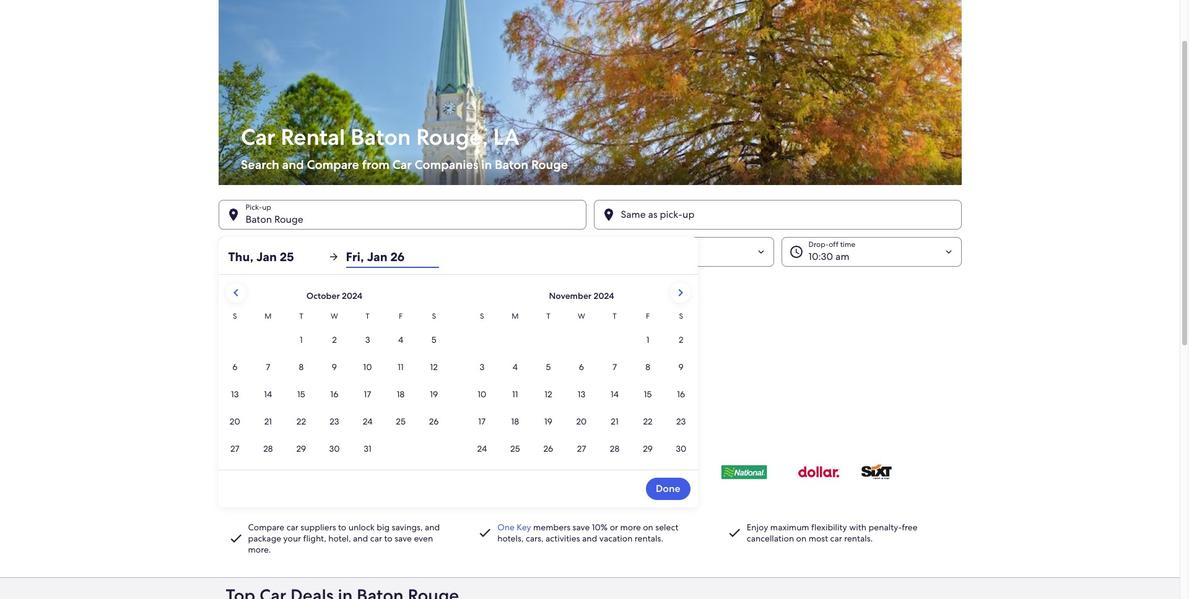 Task type: describe. For each thing, give the bounding box(es) containing it.
1 s from the left
[[233, 312, 237, 322]]

to
[[384, 533, 393, 544]]

4 t from the left
[[613, 312, 617, 322]]

verified
[[332, 292, 358, 302]]

in
[[481, 157, 492, 173]]

jan 25
[[246, 250, 275, 263]]

required
[[286, 292, 315, 302]]

hotel,
[[329, 533, 351, 544]]

aarp
[[266, 279, 288, 291]]

1 horizontal spatial baton
[[350, 123, 411, 152]]

pick-
[[368, 292, 385, 302]]

car suppliers logo image
[[226, 449, 954, 495]]

done button
[[646, 478, 690, 501]]

baton rouge
[[246, 213, 303, 226]]

october
[[307, 291, 340, 302]]

save inside compare car suppliers to unlock big savings, and package your flight, hotel, and car to save even more.
[[395, 533, 412, 544]]

car left to
[[370, 533, 382, 544]]

even
[[414, 533, 433, 544]]

1 t from the left
[[299, 312, 303, 322]]

rouge inside car rental baton rouge, la search and compare from  car companies in baton rouge
[[531, 157, 568, 173]]

jan right the fri,
[[367, 249, 388, 265]]

0 horizontal spatial 25
[[264, 250, 275, 263]]

2 s from the left
[[432, 312, 436, 322]]

flight,
[[303, 533, 326, 544]]

thu, jan 25
[[228, 249, 294, 265]]

and inside members save 10% or more on select hotels, cars, activities and vacation rentals.
[[582, 533, 597, 544]]

enjoy
[[747, 522, 769, 533]]

next month image
[[673, 286, 688, 300]]

2 t from the left
[[366, 312, 370, 322]]

and right the hotel,
[[353, 533, 368, 544]]

enjoy maximum flexibility with penalty-free cancellation on most car rentals.
[[747, 522, 918, 544]]

rates
[[325, 279, 345, 291]]

october 2024
[[307, 291, 363, 302]]

previous month image
[[228, 286, 243, 300]]

car left rental
[[301, 410, 325, 432]]

car left flight,
[[287, 522, 299, 533]]

i have a discount code link
[[218, 314, 962, 329]]

flexibility
[[812, 522, 847, 533]]

maximum
[[771, 522, 810, 533]]

compare inside car rental baton rouge, la search and compare from  car companies in baton rouge
[[307, 157, 359, 173]]

big
[[377, 522, 390, 533]]

or
[[610, 522, 618, 533]]

rental
[[281, 123, 345, 152]]

baton inside dropdown button
[[246, 213, 272, 226]]

package
[[248, 533, 281, 544]]

i have a discount code
[[218, 316, 306, 327]]

and inside include aarp member rates membership is required and verified at pick-up.
[[317, 292, 330, 302]]

rental
[[330, 410, 376, 432]]

rouge,
[[416, 123, 488, 152]]

your
[[283, 533, 301, 544]]

jan 25 button
[[218, 237, 399, 267]]

member
[[290, 279, 323, 291]]

jan 26
[[433, 250, 463, 263]]

m for october 2024
[[265, 312, 272, 322]]



Task type: vqa. For each thing, say whether or not it's contained in the screenshot.
October 2024's '2024'
yes



Task type: locate. For each thing, give the bounding box(es) containing it.
compare inside compare car suppliers to unlock big savings, and package your flight, hotel, and car to save even more.
[[248, 522, 285, 533]]

1 horizontal spatial rentals.
[[845, 533, 873, 544]]

m
[[265, 312, 272, 322], [512, 312, 519, 322]]

w for october
[[331, 312, 338, 322]]

jan right thu,
[[256, 249, 277, 265]]

0 horizontal spatial save
[[395, 533, 412, 544]]

baton up from
[[350, 123, 411, 152]]

save
[[573, 522, 590, 533], [395, 533, 412, 544]]

2 horizontal spatial baton
[[495, 157, 528, 173]]

0 vertical spatial suppliers
[[380, 410, 453, 432]]

1 horizontal spatial save
[[573, 522, 590, 533]]

baton right in
[[495, 157, 528, 173]]

and left vacation
[[582, 533, 597, 544]]

rentals. inside enjoy maximum flexibility with penalty-free cancellation on most car rentals.
[[845, 533, 873, 544]]

t down at
[[366, 312, 370, 322]]

suppliers
[[380, 410, 453, 432], [301, 522, 336, 533]]

include
[[234, 279, 264, 291]]

jan inside button
[[433, 250, 449, 263]]

w down november 2024
[[578, 312, 585, 322]]

m for november 2024
[[512, 312, 519, 322]]

t down required
[[299, 312, 303, 322]]

on
[[643, 522, 654, 533]]

vacation
[[600, 533, 633, 544]]

car right from
[[392, 157, 412, 173]]

and
[[282, 157, 304, 173], [317, 292, 330, 302], [425, 522, 440, 533], [353, 533, 368, 544], [582, 533, 597, 544]]

fri,
[[346, 249, 364, 265]]

car inside enjoy maximum flexibility with penalty-free cancellation on most car rentals.
[[831, 533, 842, 544]]

1 horizontal spatial m
[[512, 312, 519, 322]]

is
[[280, 292, 284, 302]]

rentals. right "most"
[[845, 533, 873, 544]]

2 rentals. from the left
[[845, 533, 873, 544]]

3 s from the left
[[480, 312, 484, 322]]

breadcrumbs region
[[0, 0, 1180, 578]]

2 vertical spatial baton
[[246, 213, 272, 226]]

25 right thu,
[[264, 250, 275, 263]]

2 2024 from the left
[[594, 291, 614, 302]]

1 2024 from the left
[[342, 291, 363, 302]]

rouge
[[531, 157, 568, 173], [275, 213, 303, 226]]

25
[[280, 249, 294, 265], [264, 250, 275, 263]]

2024 for october 2024
[[342, 291, 363, 302]]

1 horizontal spatial rouge
[[531, 157, 568, 173]]

1 vertical spatial compare
[[248, 522, 285, 533]]

save inside members save 10% or more on select hotels, cars, activities and vacation rentals.
[[573, 522, 590, 533]]

1 vertical spatial car
[[392, 157, 412, 173]]

1 horizontal spatial 26
[[452, 250, 463, 263]]

savings,
[[392, 522, 423, 533]]

car
[[241, 123, 275, 152], [392, 157, 412, 173]]

include aarp member rates membership is required and verified at pick-up.
[[234, 279, 395, 302]]

rentals. inside members save 10% or more on select hotels, cars, activities and vacation rentals.
[[635, 533, 664, 544]]

2 f from the left
[[646, 312, 650, 322]]

t
[[299, 312, 303, 322], [366, 312, 370, 322], [547, 312, 551, 322], [613, 312, 617, 322]]

fri, jan 26 button
[[346, 246, 439, 268]]

1 horizontal spatial 2024
[[594, 291, 614, 302]]

code
[[286, 316, 306, 327]]

4 s from the left
[[679, 312, 683, 322]]

select
[[656, 522, 679, 533]]

1 vertical spatial suppliers
[[301, 522, 336, 533]]

members
[[533, 522, 571, 533]]

0 horizontal spatial suppliers
[[301, 522, 336, 533]]

0 horizontal spatial f
[[399, 312, 403, 322]]

1 horizontal spatial suppliers
[[380, 410, 453, 432]]

have
[[223, 316, 242, 327]]

2024 left the pick-
[[342, 291, 363, 302]]

a
[[244, 316, 248, 327]]

more.
[[248, 544, 271, 555]]

featured car rental suppliers
[[226, 410, 453, 432]]

car
[[301, 410, 325, 432], [287, 522, 299, 533], [370, 533, 382, 544], [831, 533, 842, 544]]

with penalty-
[[850, 522, 902, 533]]

and right search
[[282, 157, 304, 173]]

0 vertical spatial compare
[[307, 157, 359, 173]]

0 horizontal spatial rouge
[[275, 213, 303, 226]]

done
[[656, 483, 681, 496]]

w
[[331, 312, 338, 322], [578, 312, 585, 322]]

compare
[[307, 157, 359, 173], [248, 522, 285, 533]]

1 rentals. from the left
[[635, 533, 664, 544]]

f
[[399, 312, 403, 322], [646, 312, 650, 322]]

to unlock
[[338, 522, 375, 533]]

f for october 2024
[[399, 312, 403, 322]]

0 vertical spatial rouge
[[531, 157, 568, 173]]

26 inside jan 26 button
[[452, 250, 463, 263]]

car rental baton rouge, la search and compare from  car companies in baton rouge
[[241, 123, 568, 173]]

26
[[391, 249, 405, 265], [452, 250, 463, 263]]

0 horizontal spatial w
[[331, 312, 338, 322]]

key
[[517, 522, 531, 533]]

0 horizontal spatial baton
[[246, 213, 272, 226]]

rouge inside dropdown button
[[275, 213, 303, 226]]

compare down rental
[[307, 157, 359, 173]]

car up search
[[241, 123, 275, 152]]

baton up jan 25
[[246, 213, 272, 226]]

membership
[[234, 292, 278, 302]]

and right the "savings,"
[[425, 522, 440, 533]]

rentals.
[[635, 533, 664, 544], [845, 533, 873, 544]]

1 vertical spatial baton
[[495, 157, 528, 173]]

25 right jan 25
[[280, 249, 294, 265]]

w down the october 2024
[[331, 312, 338, 322]]

i
[[218, 316, 221, 327]]

2 w from the left
[[578, 312, 585, 322]]

save left 10%
[[573, 522, 590, 533]]

search
[[241, 157, 279, 173]]

members save 10% or more on select hotels, cars, activities and vacation rentals.
[[498, 522, 679, 544]]

at
[[359, 292, 366, 302]]

one
[[498, 522, 515, 533]]

1 vertical spatial rouge
[[275, 213, 303, 226]]

2 m from the left
[[512, 312, 519, 322]]

save right to
[[395, 533, 412, 544]]

jan down baton rouge dropdown button
[[433, 250, 449, 263]]

november 2024
[[549, 291, 614, 302]]

thu,
[[228, 249, 253, 265]]

and inside car rental baton rouge, la search and compare from  car companies in baton rouge
[[282, 157, 304, 173]]

jan up include
[[246, 250, 262, 263]]

2024
[[342, 291, 363, 302], [594, 291, 614, 302]]

3 t from the left
[[547, 312, 551, 322]]

one key
[[498, 522, 531, 533]]

thu, jan 25 button
[[228, 246, 321, 268]]

1 horizontal spatial compare
[[307, 157, 359, 173]]

1 horizontal spatial f
[[646, 312, 650, 322]]

1 horizontal spatial w
[[578, 312, 585, 322]]

jan
[[256, 249, 277, 265], [367, 249, 388, 265], [246, 250, 262, 263], [433, 250, 449, 263]]

1 m from the left
[[265, 312, 272, 322]]

jan 26 button
[[406, 237, 586, 267]]

s
[[233, 312, 237, 322], [432, 312, 436, 322], [480, 312, 484, 322], [679, 312, 683, 322]]

most
[[809, 533, 828, 544]]

0 horizontal spatial compare
[[248, 522, 285, 533]]

1 horizontal spatial car
[[392, 157, 412, 173]]

discount
[[250, 316, 284, 327]]

0 vertical spatial car
[[241, 123, 275, 152]]

la
[[493, 123, 519, 152]]

0 horizontal spatial car
[[241, 123, 275, 152]]

26 inside fri, jan 26 button
[[391, 249, 405, 265]]

baton rouge button
[[218, 200, 586, 230]]

f for november 2024
[[646, 312, 650, 322]]

2024 up i have a discount code link
[[594, 291, 614, 302]]

car right "most"
[[831, 533, 842, 544]]

free
[[902, 522, 918, 533]]

november
[[549, 291, 592, 302]]

and down rates at the top left
[[317, 292, 330, 302]]

featured
[[226, 410, 297, 432]]

rentals. right vacation
[[635, 533, 664, 544]]

1 f from the left
[[399, 312, 403, 322]]

0 horizontal spatial rentals.
[[635, 533, 664, 544]]

2024 for november 2024
[[594, 291, 614, 302]]

baton
[[350, 123, 411, 152], [495, 157, 528, 173], [246, 213, 272, 226]]

suppliers inside compare car suppliers to unlock big savings, and package your flight, hotel, and car to save even more.
[[301, 522, 336, 533]]

1 horizontal spatial 25
[[280, 249, 294, 265]]

0 horizontal spatial m
[[265, 312, 272, 322]]

fri, jan 26
[[346, 249, 405, 265]]

cars,
[[526, 533, 544, 544]]

from
[[362, 157, 389, 173]]

0 horizontal spatial 2024
[[342, 291, 363, 302]]

activities
[[546, 533, 580, 544]]

1 w from the left
[[331, 312, 338, 322]]

10%
[[592, 522, 608, 533]]

more
[[620, 522, 641, 533]]

t down november 2024
[[613, 312, 617, 322]]

0 vertical spatial baton
[[350, 123, 411, 152]]

compare car suppliers to unlock big savings, and package your flight, hotel, and car to save even more.
[[248, 522, 440, 555]]

compare up more.
[[248, 522, 285, 533]]

cancellation on
[[747, 533, 807, 544]]

one key link
[[498, 522, 531, 533]]

w for november
[[578, 312, 585, 322]]

up.
[[385, 292, 395, 302]]

t down november
[[547, 312, 551, 322]]

companies
[[414, 157, 478, 173]]

hotels,
[[498, 533, 524, 544]]

0 horizontal spatial 26
[[391, 249, 405, 265]]



